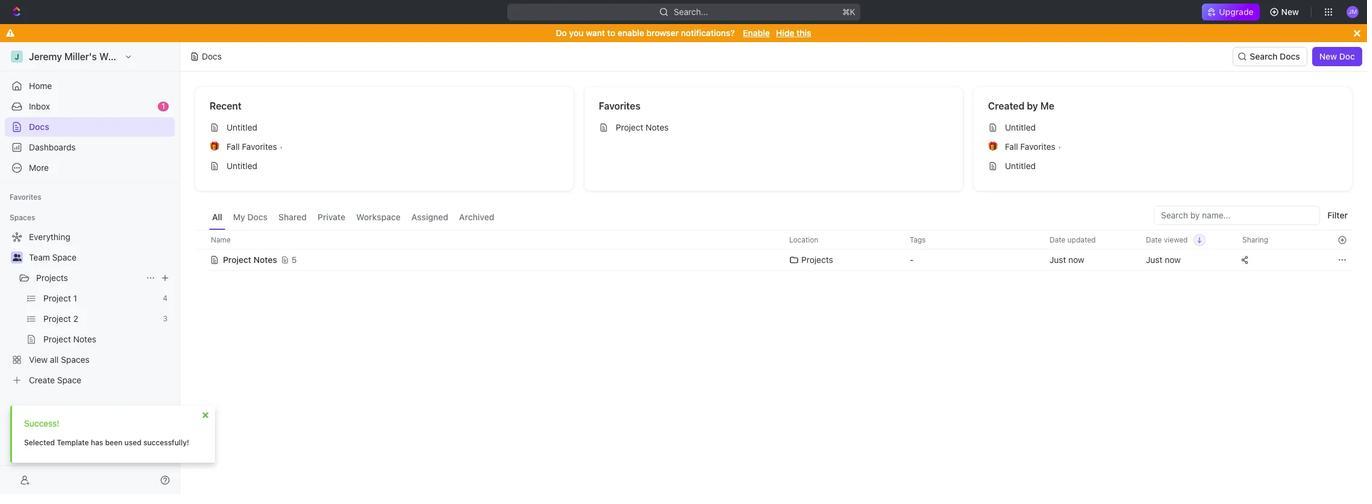 Task type: vqa. For each thing, say whether or not it's contained in the screenshot.
LEARN MORE link related to 🏡 Customize your Home! Turning on Edit Layout allows you to drag, drop, and resize cards.
no



Task type: locate. For each thing, give the bounding box(es) containing it.
docs
[[202, 51, 222, 61], [1280, 51, 1300, 61], [29, 122, 49, 132], [247, 212, 268, 222]]

new for new
[[1281, 7, 1299, 17]]

new inside button
[[1319, 51, 1337, 61]]

date inside date updated button
[[1050, 235, 1066, 244]]

fall down created
[[1005, 142, 1018, 152]]

1 vertical spatial workspace
[[356, 212, 401, 222]]

tree containing everything
[[5, 228, 175, 390]]

more
[[29, 163, 49, 173]]

0 horizontal spatial just
[[1050, 255, 1066, 265]]

date
[[1050, 235, 1066, 244], [1146, 235, 1162, 244]]

tab list
[[209, 206, 497, 230]]

2 🎁 from the left
[[988, 142, 998, 151]]

just down date viewed
[[1146, 255, 1163, 265]]

tree
[[5, 228, 175, 390]]

5
[[292, 255, 297, 265]]

space for create space
[[57, 375, 81, 386]]

0 horizontal spatial fall favorites •
[[227, 142, 283, 152]]

projects down the team space
[[36, 273, 68, 283]]

docs link
[[5, 118, 175, 137]]

row
[[195, 230, 1353, 250], [195, 248, 1353, 272]]

2 horizontal spatial project notes
[[616, 122, 669, 133]]

0 horizontal spatial now
[[1068, 255, 1085, 265]]

project 2 link
[[43, 310, 158, 329]]

⌘k
[[842, 7, 855, 17]]

new button
[[1265, 2, 1306, 22]]

1 horizontal spatial fall favorites •
[[1005, 142, 1062, 152]]

everything
[[29, 232, 70, 242]]

🎁
[[210, 142, 219, 151], [988, 142, 998, 151]]

1 horizontal spatial date
[[1146, 235, 1162, 244]]

0 vertical spatial project notes link
[[594, 118, 953, 137]]

1 horizontal spatial just now
[[1146, 255, 1181, 265]]

1 horizontal spatial fall
[[1005, 142, 1018, 152]]

• for created by me
[[1058, 142, 1062, 152]]

space for team space
[[52, 252, 76, 263]]

1 horizontal spatial new
[[1319, 51, 1337, 61]]

create space link
[[5, 371, 172, 390]]

project notes
[[616, 122, 669, 133], [223, 255, 277, 265], [43, 334, 96, 345]]

1 horizontal spatial 1
[[162, 102, 165, 111]]

1 horizontal spatial 🎁
[[988, 142, 998, 151]]

team
[[29, 252, 50, 263]]

0 horizontal spatial project notes
[[43, 334, 96, 345]]

successfully!
[[143, 439, 189, 448]]

enable
[[743, 28, 770, 38]]

view all spaces
[[29, 355, 89, 365]]

1
[[162, 102, 165, 111], [73, 293, 77, 304]]

fall down recent
[[227, 142, 240, 152]]

more button
[[5, 158, 175, 178]]

projects
[[801, 255, 833, 265], [36, 273, 68, 283]]

fall
[[227, 142, 240, 152], [1005, 142, 1018, 152]]

0 horizontal spatial new
[[1281, 7, 1299, 17]]

docs right search
[[1280, 51, 1300, 61]]

fall favorites • down by
[[1005, 142, 1062, 152]]

now
[[1068, 255, 1085, 265], [1165, 255, 1181, 265]]

projects down location
[[801, 255, 833, 265]]

space
[[52, 252, 76, 263], [57, 375, 81, 386]]

🎁 down created
[[988, 142, 998, 151]]

4
[[163, 294, 168, 303]]

1 horizontal spatial just
[[1146, 255, 1163, 265]]

workspace right miller's
[[99, 51, 149, 62]]

new up search docs
[[1281, 7, 1299, 17]]

created
[[988, 101, 1025, 111]]

date for date updated
[[1050, 235, 1066, 244]]

project
[[616, 122, 643, 133], [223, 255, 251, 265], [43, 293, 71, 304], [43, 314, 71, 324], [43, 334, 71, 345]]

just now
[[1050, 255, 1085, 265], [1146, 255, 1181, 265]]

filter button
[[1323, 206, 1353, 225]]

my
[[233, 212, 245, 222]]

now down the date viewed button on the right of the page
[[1165, 255, 1181, 265]]

2 date from the left
[[1146, 235, 1162, 244]]

0 horizontal spatial •
[[280, 142, 283, 152]]

1 horizontal spatial •
[[1058, 142, 1062, 152]]

🎁 for recent
[[210, 142, 219, 151]]

workspace
[[99, 51, 149, 62], [356, 212, 401, 222]]

1 horizontal spatial projects
[[801, 255, 833, 265]]

1 vertical spatial spaces
[[61, 355, 89, 365]]

team space
[[29, 252, 76, 263]]

2 vertical spatial notes
[[73, 334, 96, 345]]

1 vertical spatial project notes link
[[43, 330, 172, 349]]

•
[[280, 142, 283, 152], [1058, 142, 1062, 152]]

notes
[[646, 122, 669, 133], [254, 255, 277, 265], [73, 334, 96, 345]]

0 vertical spatial notes
[[646, 122, 669, 133]]

1 date from the left
[[1050, 235, 1066, 244]]

0 horizontal spatial fall
[[227, 142, 240, 152]]

project 1 link
[[43, 289, 158, 309]]

🎁 down recent
[[210, 142, 219, 151]]

1 • from the left
[[280, 142, 283, 152]]

me
[[1041, 101, 1054, 111]]

1 🎁 from the left
[[210, 142, 219, 151]]

1 row from the top
[[195, 230, 1353, 250]]

jeremy
[[29, 51, 62, 62]]

jeremy miller's workspace
[[29, 51, 149, 62]]

0 horizontal spatial date
[[1050, 235, 1066, 244]]

tree inside sidebar navigation
[[5, 228, 175, 390]]

1 just now from the left
[[1050, 255, 1085, 265]]

jeremy miller's workspace, , element
[[11, 51, 23, 63]]

1 horizontal spatial workspace
[[356, 212, 401, 222]]

used
[[124, 439, 141, 448]]

2 row from the top
[[195, 248, 1353, 272]]

1 vertical spatial projects
[[36, 273, 68, 283]]

2 vertical spatial project notes
[[43, 334, 96, 345]]

0 horizontal spatial 1
[[73, 293, 77, 304]]

new left the doc
[[1319, 51, 1337, 61]]

2 just from the left
[[1146, 255, 1163, 265]]

spaces right all
[[61, 355, 89, 365]]

name
[[211, 235, 231, 244]]

new doc
[[1319, 51, 1355, 61]]

location
[[789, 235, 819, 244]]

table
[[195, 230, 1353, 272]]

1 horizontal spatial project notes
[[223, 255, 277, 265]]

favorites button
[[5, 190, 46, 205]]

1 fall favorites • from the left
[[227, 142, 283, 152]]

🎁 for created by me
[[988, 142, 998, 151]]

has
[[91, 439, 103, 448]]

row containing project notes
[[195, 248, 1353, 272]]

0 horizontal spatial just now
[[1050, 255, 1085, 265]]

1 vertical spatial 1
[[73, 293, 77, 304]]

inbox
[[29, 101, 50, 111]]

team space link
[[29, 248, 172, 268]]

1 horizontal spatial now
[[1165, 255, 1181, 265]]

just down date updated button
[[1050, 255, 1066, 265]]

docs inside tab list
[[247, 212, 268, 222]]

fall for recent
[[227, 142, 240, 152]]

shared button
[[275, 206, 310, 230]]

shared
[[278, 212, 307, 222]]

date left viewed at the right of the page
[[1146, 235, 1162, 244]]

0 vertical spatial 1
[[162, 102, 165, 111]]

filter button
[[1323, 206, 1353, 225]]

all
[[212, 212, 222, 222]]

1 horizontal spatial notes
[[254, 255, 277, 265]]

spaces
[[10, 213, 35, 222], [61, 355, 89, 365]]

fall for created by me
[[1005, 142, 1018, 152]]

0 horizontal spatial workspace
[[99, 51, 149, 62]]

updated
[[1068, 235, 1096, 244]]

just now down date updated button
[[1050, 255, 1085, 265]]

private
[[318, 212, 345, 222]]

spaces down favorites button
[[10, 213, 35, 222]]

1 horizontal spatial spaces
[[61, 355, 89, 365]]

1 fall from the left
[[227, 142, 240, 152]]

space right team
[[52, 252, 76, 263]]

now down date updated button
[[1068, 255, 1085, 265]]

space down view all spaces
[[57, 375, 81, 386]]

date left the updated
[[1050, 235, 1066, 244]]

untitled
[[227, 122, 257, 133], [1005, 122, 1036, 133], [227, 161, 257, 171], [1005, 161, 1036, 171]]

2 now from the left
[[1165, 255, 1181, 265]]

1 vertical spatial new
[[1319, 51, 1337, 61]]

0 horizontal spatial notes
[[73, 334, 96, 345]]

1 vertical spatial project notes
[[223, 255, 277, 265]]

2
[[73, 314, 78, 324]]

just now down date viewed
[[1146, 255, 1181, 265]]

project notes link
[[594, 118, 953, 137], [43, 330, 172, 349]]

1 horizontal spatial project notes link
[[594, 118, 953, 137]]

view all spaces link
[[5, 351, 172, 370]]

2 horizontal spatial notes
[[646, 122, 669, 133]]

date inside the date viewed button
[[1146, 235, 1162, 244]]

just
[[1050, 255, 1066, 265], [1146, 255, 1163, 265]]

workspace inside button
[[356, 212, 401, 222]]

1 now from the left
[[1068, 255, 1085, 265]]

docs down inbox
[[29, 122, 49, 132]]

docs inside 'link'
[[29, 122, 49, 132]]

3
[[163, 315, 168, 324]]

fall favorites • down recent
[[227, 142, 283, 152]]

0 vertical spatial projects
[[801, 255, 833, 265]]

2 • from the left
[[1058, 142, 1062, 152]]

0 vertical spatial new
[[1281, 7, 1299, 17]]

0 vertical spatial space
[[52, 252, 76, 263]]

0 vertical spatial workspace
[[99, 51, 149, 62]]

2 fall favorites • from the left
[[1005, 142, 1062, 152]]

user group image
[[12, 254, 21, 262]]

notifications?
[[681, 28, 735, 38]]

0 horizontal spatial 🎁
[[210, 142, 219, 151]]

1 vertical spatial space
[[57, 375, 81, 386]]

2 fall from the left
[[1005, 142, 1018, 152]]

docs right my
[[247, 212, 268, 222]]

new inside "button"
[[1281, 7, 1299, 17]]

0 horizontal spatial spaces
[[10, 213, 35, 222]]

0 horizontal spatial projects
[[36, 273, 68, 283]]

workspace right private
[[356, 212, 401, 222]]

create space
[[29, 375, 81, 386]]

spaces inside tree
[[61, 355, 89, 365]]

been
[[105, 439, 122, 448]]



Task type: describe. For each thing, give the bounding box(es) containing it.
do
[[556, 28, 567, 38]]

projects inside tree
[[36, 273, 68, 283]]

projects inside table
[[801, 255, 833, 265]]

new for new doc
[[1319, 51, 1337, 61]]

notes inside tree
[[73, 334, 96, 345]]

project 1
[[43, 293, 77, 304]]

date for date viewed
[[1146, 235, 1162, 244]]

jm
[[1348, 8, 1357, 15]]

home link
[[5, 77, 175, 96]]

date viewed
[[1146, 235, 1188, 244]]

j
[[15, 52, 19, 61]]

my docs
[[233, 212, 268, 222]]

archived
[[459, 212, 494, 222]]

sidebar navigation
[[0, 42, 183, 495]]

2 just now from the left
[[1146, 255, 1181, 265]]

docs up recent
[[202, 51, 222, 61]]

search docs button
[[1233, 47, 1307, 66]]

view
[[29, 355, 48, 365]]

0 horizontal spatial project notes link
[[43, 330, 172, 349]]

viewed
[[1164, 235, 1188, 244]]

tags
[[910, 235, 926, 244]]

fall favorites • for recent
[[227, 142, 283, 152]]

upgrade link
[[1202, 4, 1260, 20]]

new doc button
[[1312, 47, 1362, 66]]

table containing project notes
[[195, 230, 1353, 272]]

filter
[[1328, 210, 1348, 221]]

upgrade
[[1219, 7, 1254, 17]]

project notes inside tree
[[43, 334, 96, 345]]

search...
[[674, 7, 708, 17]]

1 just from the left
[[1050, 255, 1066, 265]]

selected
[[24, 439, 55, 448]]

all
[[50, 355, 59, 365]]

assigned
[[411, 212, 448, 222]]

created by me
[[988, 101, 1054, 111]]

my docs button
[[230, 206, 271, 230]]

recent
[[210, 101, 242, 111]]

date updated
[[1050, 235, 1096, 244]]

doc
[[1339, 51, 1355, 61]]

everything link
[[5, 228, 172, 247]]

hide
[[776, 28, 794, 38]]

dashboards link
[[5, 138, 175, 157]]

miller's
[[64, 51, 97, 62]]

• for recent
[[280, 142, 283, 152]]

create
[[29, 375, 55, 386]]

assigned button
[[408, 206, 451, 230]]

1 inside project 1 link
[[73, 293, 77, 304]]

private button
[[315, 206, 348, 230]]

favorites inside favorites button
[[10, 193, 41, 202]]

dashboards
[[29, 142, 76, 152]]

1 vertical spatial notes
[[254, 255, 277, 265]]

do you want to enable browser notifications? enable hide this
[[556, 28, 811, 38]]

date viewed button
[[1139, 231, 1206, 249]]

to
[[607, 28, 615, 38]]

all button
[[209, 206, 225, 230]]

home
[[29, 81, 52, 91]]

projects link
[[36, 269, 141, 288]]

by
[[1027, 101, 1038, 111]]

success!
[[24, 419, 59, 429]]

want
[[586, 28, 605, 38]]

0 vertical spatial spaces
[[10, 213, 35, 222]]

selected template has been used successfully!
[[24, 439, 189, 448]]

workspace inside sidebar navigation
[[99, 51, 149, 62]]

fall favorites • for created by me
[[1005, 142, 1062, 152]]

tab list containing all
[[209, 206, 497, 230]]

workspace button
[[353, 206, 404, 230]]

search
[[1250, 51, 1278, 61]]

jm button
[[1343, 2, 1362, 22]]

sharing
[[1243, 235, 1269, 244]]

row containing name
[[195, 230, 1353, 250]]

this
[[797, 28, 811, 38]]

date updated button
[[1042, 231, 1103, 249]]

template
[[57, 439, 89, 448]]

you
[[569, 28, 584, 38]]

project 2
[[43, 314, 78, 324]]

enable
[[618, 28, 644, 38]]

browser
[[646, 28, 679, 38]]

search docs
[[1250, 51, 1300, 61]]

Search by name... text field
[[1161, 207, 1313, 225]]

-
[[910, 255, 914, 265]]

archived button
[[456, 206, 497, 230]]

0 vertical spatial project notes
[[616, 122, 669, 133]]



